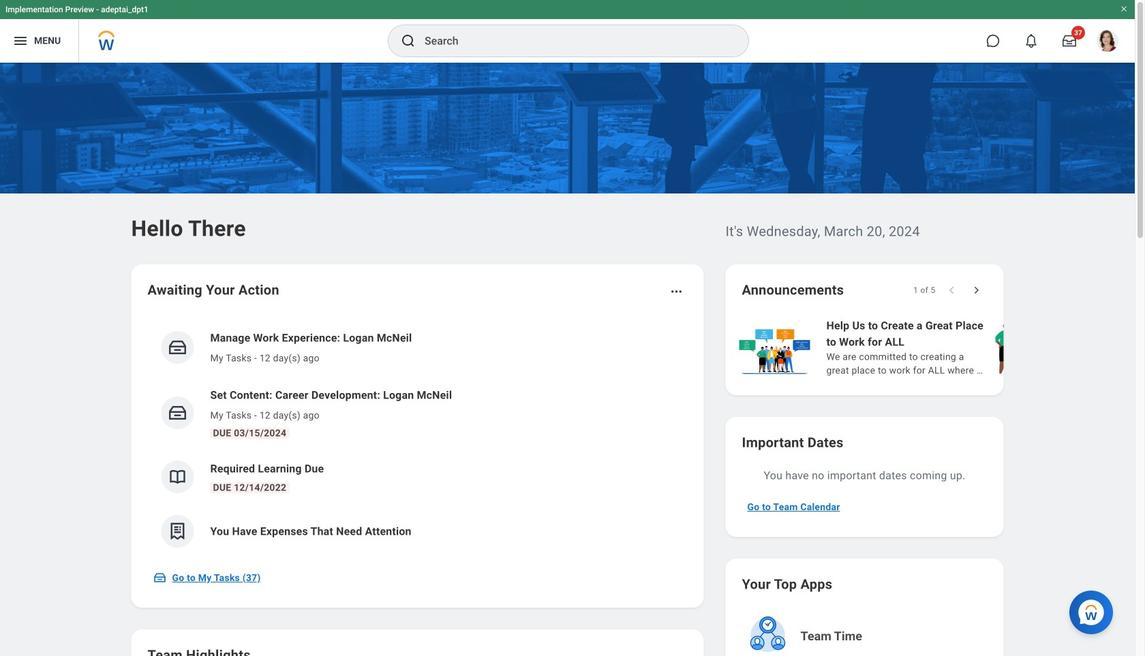 Task type: vqa. For each thing, say whether or not it's contained in the screenshot.
inbox image
yes



Task type: locate. For each thing, give the bounding box(es) containing it.
justify image
[[12, 33, 29, 49]]

0 vertical spatial inbox image
[[167, 338, 188, 358]]

main content
[[0, 63, 1146, 657]]

banner
[[0, 0, 1136, 63]]

1 horizontal spatial list
[[737, 316, 1146, 379]]

dashboard expenses image
[[167, 522, 188, 542]]

inbox image
[[153, 572, 167, 585]]

inbox image
[[167, 338, 188, 358], [167, 403, 188, 424]]

list
[[737, 316, 1146, 379], [148, 319, 688, 559]]

1 vertical spatial inbox image
[[167, 403, 188, 424]]

status
[[914, 285, 936, 296]]



Task type: describe. For each thing, give the bounding box(es) containing it.
1 inbox image from the top
[[167, 338, 188, 358]]

chevron left small image
[[946, 284, 959, 297]]

0 horizontal spatial list
[[148, 319, 688, 559]]

2 inbox image from the top
[[167, 403, 188, 424]]

Search Workday  search field
[[425, 26, 721, 56]]

inbox large image
[[1063, 34, 1077, 48]]

chevron right small image
[[970, 284, 984, 297]]

search image
[[400, 33, 417, 49]]

notifications large image
[[1025, 34, 1039, 48]]

book open image
[[167, 467, 188, 488]]

close environment banner image
[[1121, 5, 1129, 13]]

profile logan mcneil image
[[1097, 30, 1119, 55]]



